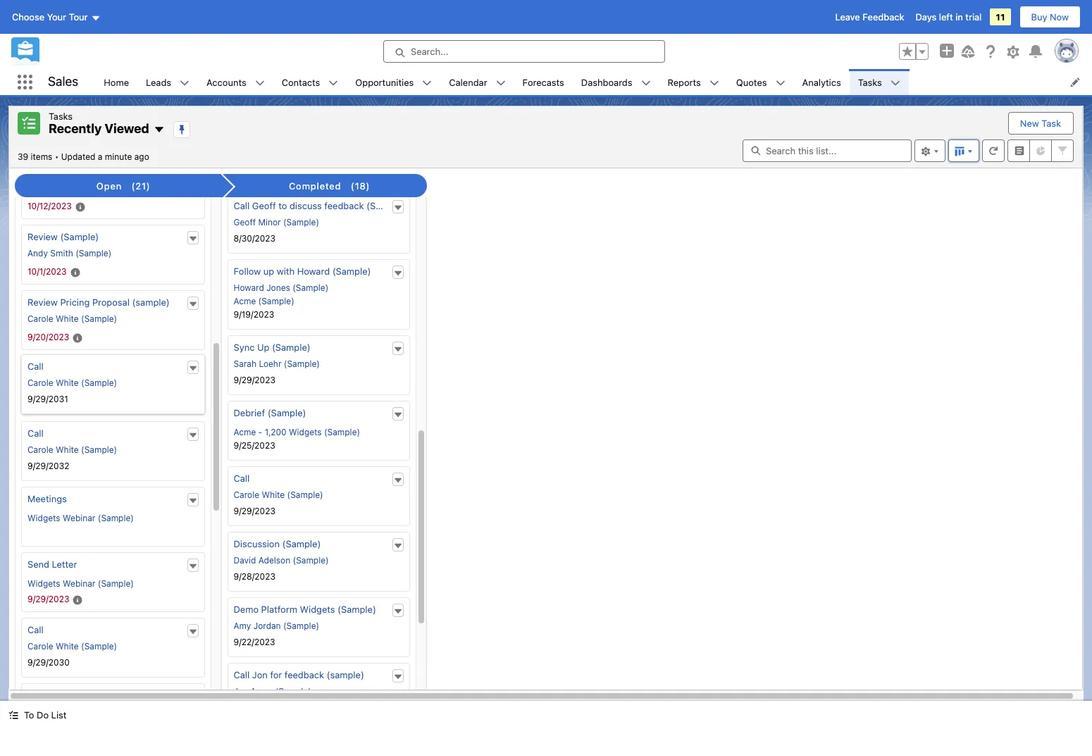 Task type: locate. For each thing, give the bounding box(es) containing it.
jon left 'for'
[[252, 670, 268, 681]]

text default image inside dashboards list item
[[641, 78, 651, 88]]

2 webinar from the top
[[63, 579, 95, 589]]

white for carole white (sample) link on top of 9/29/2030
[[56, 642, 79, 652]]

text default image inside opportunities list item
[[423, 78, 432, 88]]

0 vertical spatial geoff
[[252, 200, 276, 212]]

9/29/2023
[[234, 375, 276, 386], [234, 506, 276, 517], [27, 594, 69, 605]]

1 vertical spatial jon
[[234, 687, 248, 697]]

0 horizontal spatial (sample)
[[132, 297, 170, 308]]

feedback down (18)
[[325, 200, 364, 212]]

demo platform widgets (sample)
[[234, 604, 376, 616]]

text default image for send letter link
[[188, 562, 198, 572]]

tour
[[69, 11, 88, 23]]

review (sample)
[[27, 231, 99, 243]]

call for call link for carole white (sample) link over 9/29/2031
[[27, 361, 44, 372]]

david adelson (sample)
[[234, 556, 329, 566]]

white up 9/29/2030
[[56, 642, 79, 652]]

8/30/2023
[[234, 233, 276, 244]]

up
[[257, 342, 270, 353]]

buy now
[[1032, 11, 1069, 23]]

1 vertical spatial (sample)
[[327, 670, 364, 681]]

jones
[[267, 283, 290, 293]]

text default image for review pricing proposal (sample) link
[[188, 300, 198, 309]]

text default image inside calendar list item
[[496, 78, 506, 88]]

None search field
[[743, 139, 912, 162]]

list containing home
[[95, 69, 1093, 95]]

acme
[[234, 296, 256, 307], [234, 427, 256, 438]]

leads
[[146, 76, 171, 88]]

2 widgets webinar (sample) link from the top
[[27, 579, 134, 589]]

0 horizontal spatial howard
[[234, 283, 264, 293]]

carole up 9/29/2031
[[27, 378, 53, 389]]

forecasts
[[523, 76, 565, 88]]

acme left -
[[234, 427, 256, 438]]

geoff up 8/30/2023
[[234, 217, 256, 228]]

tasks
[[858, 76, 883, 88], [49, 111, 73, 122]]

9/29/2023 up "discussion"
[[234, 506, 276, 517]]

call up 8/30/2023
[[234, 200, 250, 212]]

text default image for call link corresponding to carole white (sample) link on top of 9/29/2030
[[188, 627, 198, 637]]

review for review (sample)
[[27, 231, 58, 243]]

review pricing proposal (sample)
[[27, 297, 170, 308]]

howard down follow
[[234, 283, 264, 293]]

recently viewed status
[[18, 151, 61, 162]]

(sample) right 'for'
[[327, 670, 364, 681]]

0 vertical spatial webinar
[[63, 513, 95, 524]]

widgets webinar (sample) link down meetings 'link'
[[27, 513, 134, 524]]

1 review from the top
[[27, 231, 58, 243]]

geoff minor (sample)
[[234, 217, 319, 228]]

call up 9/29/2030
[[27, 625, 44, 636]]

widgets webinar (sample)
[[27, 513, 134, 524], [27, 579, 134, 589]]

call link down "9/20/2023"
[[27, 361, 44, 372]]

1 widgets webinar (sample) link from the top
[[27, 513, 134, 524]]

1 horizontal spatial howard
[[297, 266, 330, 277]]

1 widgets webinar (sample) from the top
[[27, 513, 134, 524]]

minor
[[258, 217, 281, 228]]

text default image inside the leads list item
[[180, 78, 190, 88]]

1 vertical spatial widgets webinar (sample)
[[27, 579, 134, 589]]

widgets webinar (sample) link down letter
[[27, 579, 134, 589]]

webinar down meetings 'link'
[[63, 513, 95, 524]]

carole for call link corresponding to carole white (sample) link on top of 9/29/2030
[[27, 642, 53, 652]]

text default image for the call geoff to discuss feedback (sample) link
[[393, 203, 403, 213]]

0 vertical spatial widgets webinar (sample) link
[[27, 513, 134, 524]]

carole white (sample) link
[[27, 314, 117, 324], [27, 378, 117, 389], [27, 445, 117, 455], [234, 490, 323, 501], [27, 642, 117, 652]]

jon
[[252, 670, 268, 681], [234, 687, 248, 697]]

text default image for quotes link
[[776, 78, 786, 88]]

widgets webinar (sample) down letter
[[27, 579, 134, 589]]

carole white (sample) link up discussion (sample)
[[234, 490, 323, 501]]

david
[[234, 556, 256, 566]]

list
[[95, 69, 1093, 95]]

1 vertical spatial acme
[[234, 427, 256, 438]]

leave feedback link
[[836, 11, 905, 23]]

geoff minor (sample) link
[[234, 217, 319, 228]]

widgets right 1,200
[[289, 427, 322, 438]]

text default image for "call jon for feedback (sample)" 'link'
[[393, 672, 403, 682]]

feedback
[[863, 11, 905, 23]]

letter
[[52, 559, 77, 570]]

new
[[1021, 118, 1040, 129]]

days left in trial
[[916, 11, 982, 23]]

send
[[27, 559, 49, 570]]

0 horizontal spatial feedback
[[285, 670, 324, 681]]

to do list
[[24, 710, 67, 721]]

white up discussion (sample)
[[262, 490, 285, 501]]

text default image inside the contacts list item
[[329, 78, 339, 88]]

webinar down letter
[[63, 579, 95, 589]]

text default image for the tasks link
[[891, 78, 901, 88]]

acme inside howard jones (sample) acme (sample) 9/19/2023
[[234, 296, 256, 307]]

call down "9/20/2023"
[[27, 361, 44, 372]]

2 carole white (sample) from the top
[[27, 378, 117, 389]]

reports
[[668, 76, 701, 88]]

review down the "10/1/2023"
[[27, 297, 58, 308]]

follow
[[234, 266, 261, 277]]

review pricing proposal (sample) link
[[27, 297, 170, 308]]

1 horizontal spatial (sample)
[[327, 670, 364, 681]]

group
[[900, 43, 929, 60]]

1 vertical spatial feedback
[[285, 670, 324, 681]]

1 vertical spatial review
[[27, 297, 58, 308]]

white up 9/29/2032
[[56, 445, 79, 455]]

review for review pricing proposal (sample)
[[27, 297, 58, 308]]

tasks list item
[[850, 69, 909, 95]]

tasks down sales
[[49, 111, 73, 122]]

white up 9/29/2031
[[56, 378, 79, 389]]

text default image for call link corresponding to carole white (sample) link above 9/29/2032
[[188, 431, 198, 441]]

1 acme from the top
[[234, 296, 256, 307]]

sync up (sample) link
[[234, 342, 311, 353]]

carole down 9/25/2023
[[234, 490, 260, 501]]

0 vertical spatial feedback
[[325, 200, 364, 212]]

9/22/2023
[[234, 637, 275, 648]]

up
[[264, 266, 274, 277]]

widgets down send
[[27, 579, 60, 589]]

geoff up minor
[[252, 200, 276, 212]]

jon left amos
[[234, 687, 248, 697]]

0 vertical spatial widgets webinar (sample)
[[27, 513, 134, 524]]

0 vertical spatial tasks
[[858, 76, 883, 88]]

call link down 9/25/2023
[[234, 473, 250, 484]]

carole white (sample) up 9/29/2030
[[27, 642, 117, 652]]

text default image for review (sample) "link"
[[188, 234, 198, 244]]

andy
[[27, 248, 48, 259]]

send letter
[[27, 559, 77, 570]]

calendar list item
[[441, 69, 514, 95]]

1 vertical spatial 9/29/2023
[[234, 506, 276, 517]]

white
[[56, 314, 79, 324], [56, 378, 79, 389], [56, 445, 79, 455], [262, 490, 285, 501], [56, 642, 79, 652]]

(sample) right proposal
[[132, 297, 170, 308]]

follow up with howard (sample) link
[[234, 266, 371, 277]]

acme up 9/19/2023 at the top left
[[234, 296, 256, 307]]

9/29/2031
[[27, 394, 68, 405]]

recently viewed|tasks|list view element
[[8, 106, 1084, 730]]

dashboards list item
[[573, 69, 660, 95]]

call geoff to discuss feedback (sample)
[[234, 200, 405, 212]]

call link up 9/29/2032
[[27, 428, 44, 439]]

widgets webinar (sample) down meetings 'link'
[[27, 513, 134, 524]]

text default image
[[329, 78, 339, 88], [423, 78, 432, 88], [891, 78, 901, 88], [393, 203, 403, 213], [393, 269, 403, 278], [393, 345, 403, 355], [188, 431, 198, 441], [393, 476, 403, 486], [188, 562, 198, 572], [188, 627, 198, 637], [393, 672, 403, 682], [8, 711, 18, 721]]

carole white (sample) up 9/29/2031
[[27, 378, 117, 389]]

9/29/2023 down send letter link
[[27, 594, 69, 605]]

11
[[996, 11, 1006, 23]]

webinar for meetings
[[63, 513, 95, 524]]

1 webinar from the top
[[63, 513, 95, 524]]

2 acme from the top
[[234, 427, 256, 438]]

call for call link associated with carole white (sample) link over discussion (sample)
[[234, 473, 250, 484]]

leave feedback
[[836, 11, 905, 23]]

carole
[[27, 314, 53, 324], [27, 378, 53, 389], [27, 445, 53, 455], [234, 490, 260, 501], [27, 642, 53, 652]]

howard jones (sample) acme (sample) 9/19/2023
[[234, 283, 329, 320]]

tasks right analytics link
[[858, 76, 883, 88]]

text default image for meetings 'link'
[[188, 496, 198, 506]]

2 widgets webinar (sample) from the top
[[27, 579, 134, 589]]

text default image for accounts link
[[255, 78, 265, 88]]

feedback right 'for'
[[285, 670, 324, 681]]

1 vertical spatial carole white (sample)
[[27, 378, 117, 389]]

1 carole white (sample) from the top
[[27, 314, 117, 324]]

0 vertical spatial (sample)
[[132, 297, 170, 308]]

0 vertical spatial carole white (sample)
[[27, 314, 117, 324]]

white for carole white (sample) link under pricing
[[56, 314, 79, 324]]

carole up 9/29/2032
[[27, 445, 53, 455]]

review up andy
[[27, 231, 58, 243]]

text default image for reports link
[[710, 78, 720, 88]]

sync
[[234, 342, 255, 353]]

1 horizontal spatial tasks
[[858, 76, 883, 88]]

text default image for the debrief (sample) link
[[393, 410, 403, 420]]

carole up 9/29/2030
[[27, 642, 53, 652]]

analytics
[[803, 76, 842, 88]]

open
[[96, 181, 122, 192]]

call link up 9/29/2030
[[27, 625, 44, 636]]

howard right with at top
[[297, 266, 330, 277]]

39 items • updated a minute ago
[[18, 151, 149, 162]]

demo
[[234, 604, 259, 616]]

dashboards link
[[573, 69, 641, 95]]

0 vertical spatial jon
[[252, 670, 268, 681]]

widgets webinar (sample) link
[[27, 513, 134, 524], [27, 579, 134, 589]]

jordan
[[254, 621, 281, 632]]

text default image inside 'tasks' list item
[[891, 78, 901, 88]]

2 vertical spatial carole white (sample)
[[27, 642, 117, 652]]

white inside carole white (sample) 9/29/2032
[[56, 445, 79, 455]]

1 vertical spatial howard
[[234, 283, 264, 293]]

2 review from the top
[[27, 297, 58, 308]]

choose your tour button
[[11, 6, 101, 28]]

0 vertical spatial acme
[[234, 296, 256, 307]]

1 vertical spatial widgets webinar (sample) link
[[27, 579, 134, 589]]

1 horizontal spatial feedback
[[325, 200, 364, 212]]

leave
[[836, 11, 861, 23]]

tasks inside the recently viewed|tasks|list view element
[[49, 111, 73, 122]]

review
[[27, 231, 58, 243], [27, 297, 58, 308]]

pricing
[[60, 297, 90, 308]]

sarah
[[234, 359, 257, 369]]

quotes link
[[728, 69, 776, 95]]

text default image for opportunities link
[[423, 78, 432, 88]]

white down pricing
[[56, 314, 79, 324]]

completed
[[289, 181, 342, 192]]

(sample)
[[367, 200, 405, 212], [283, 217, 319, 228], [60, 231, 99, 243], [76, 248, 112, 259], [333, 266, 371, 277], [293, 283, 329, 293], [258, 296, 294, 307], [81, 314, 117, 324], [272, 342, 311, 353], [284, 359, 320, 369], [81, 378, 117, 389], [268, 408, 306, 419], [324, 427, 360, 438], [81, 445, 117, 455], [287, 490, 323, 501], [98, 513, 134, 524], [282, 539, 321, 550], [293, 556, 329, 566], [98, 579, 134, 589], [338, 604, 376, 616], [283, 621, 319, 632], [81, 642, 117, 652], [275, 687, 311, 697]]

call for call jon for feedback (sample)
[[234, 670, 250, 681]]

sarah loehr (sample) link
[[234, 359, 320, 369]]

trial
[[966, 11, 982, 23]]

(sample) inside acme - 1,200 widgets (sample) 9/25/2023
[[324, 427, 360, 438]]

andy smith (sample) link
[[27, 248, 112, 259]]

carole white (sample) down pricing
[[27, 314, 117, 324]]

acme - 1,200 widgets (sample) link
[[234, 427, 360, 438]]

3 carole white (sample) from the top
[[27, 642, 117, 652]]

widgets right platform
[[300, 604, 335, 616]]

carole for call link for carole white (sample) link over 9/29/2031
[[27, 378, 53, 389]]

to
[[279, 200, 287, 212]]

new task
[[1021, 118, 1062, 129]]

carole up "9/20/2023"
[[27, 314, 53, 324]]

1 vertical spatial webinar
[[63, 579, 95, 589]]

0 horizontal spatial tasks
[[49, 111, 73, 122]]

(21)
[[132, 181, 151, 192]]

text default image
[[180, 78, 190, 88], [255, 78, 265, 88], [496, 78, 506, 88], [641, 78, 651, 88], [710, 78, 720, 88], [776, 78, 786, 88], [154, 124, 165, 135], [188, 234, 198, 244], [188, 300, 198, 309], [188, 364, 198, 374], [393, 410, 403, 420], [188, 496, 198, 506], [393, 541, 403, 551], [393, 607, 403, 617]]

0 vertical spatial review
[[27, 231, 58, 243]]

feedback
[[325, 200, 364, 212], [285, 670, 324, 681]]

call down 9/25/2023
[[234, 473, 250, 484]]

buy
[[1032, 11, 1048, 23]]

call up 9/29/2032
[[27, 428, 44, 439]]

1 vertical spatial tasks
[[49, 111, 73, 122]]

sync up (sample)
[[234, 342, 311, 353]]

call geoff to discuss feedback (sample) link
[[234, 200, 405, 212]]

9/29/2023 down sarah
[[234, 375, 276, 386]]

(sample)
[[132, 297, 170, 308], [327, 670, 364, 681]]

9/29/2023 inside carole white (sample) 9/29/2023
[[234, 506, 276, 517]]

home link
[[95, 69, 137, 95]]

none search field inside the recently viewed|tasks|list view element
[[743, 139, 912, 162]]

9/20/2023
[[27, 332, 69, 343]]

text default image inside reports list item
[[710, 78, 720, 88]]

call left 'for'
[[234, 670, 250, 681]]

text default image inside accounts list item
[[255, 78, 265, 88]]

text default image inside quotes list item
[[776, 78, 786, 88]]

ago
[[134, 151, 149, 162]]



Task type: describe. For each thing, give the bounding box(es) containing it.
text default image for 'dashboards' link
[[641, 78, 651, 88]]

0 horizontal spatial jon
[[234, 687, 248, 697]]

tasks link
[[850, 69, 891, 95]]

call link for carole white (sample) link above 9/29/2032
[[27, 428, 44, 439]]

call link for carole white (sample) link on top of 9/29/2030
[[27, 625, 44, 636]]

proposal
[[92, 297, 130, 308]]

jon amos (sample) link
[[234, 687, 311, 697]]

widgets webinar (sample) for meetings
[[27, 513, 134, 524]]

39
[[18, 151, 28, 162]]

in
[[956, 11, 964, 23]]

accounts
[[207, 76, 247, 88]]

buy now button
[[1020, 6, 1081, 28]]

9/29/2032
[[27, 461, 69, 472]]

days
[[916, 11, 937, 23]]

text default image for leads link
[[180, 78, 190, 88]]

-
[[258, 427, 262, 438]]

widgets down meetings 'link'
[[27, 513, 60, 524]]

list
[[51, 710, 67, 721]]

10/1/2023
[[27, 267, 67, 277]]

to do list button
[[0, 701, 75, 730]]

carole white (sample) for 9/29/2030
[[27, 642, 117, 652]]

call for call link corresponding to carole white (sample) link above 9/29/2032
[[27, 428, 44, 439]]

accounts list item
[[198, 69, 273, 95]]

demo platform widgets (sample) link
[[234, 604, 376, 616]]

carole white (sample) link up 9/29/2032
[[27, 445, 117, 455]]

text default image for discussion (sample) link
[[393, 541, 403, 551]]

leads link
[[137, 69, 180, 95]]

andy smith (sample)
[[27, 248, 112, 259]]

loehr
[[259, 359, 282, 369]]

carole white (sample) link up 9/29/2031
[[27, 378, 117, 389]]

carole white (sample) link down pricing
[[27, 314, 117, 324]]

contacts link
[[273, 69, 329, 95]]

debrief
[[234, 408, 265, 419]]

acme inside acme - 1,200 widgets (sample) 9/25/2023
[[234, 427, 256, 438]]

smith
[[50, 248, 73, 259]]

david adelson (sample) link
[[234, 556, 329, 566]]

amy jordan (sample) link
[[234, 621, 319, 632]]

1 horizontal spatial jon
[[252, 670, 268, 681]]

(sample) inside carole white (sample) 9/29/2023
[[287, 490, 323, 501]]

carole white (sample) for 9/29/2031
[[27, 378, 117, 389]]

text default image for contacts 'link'
[[329, 78, 339, 88]]

carole for review pricing proposal (sample) link
[[27, 314, 53, 324]]

text default image for calendar link
[[496, 78, 506, 88]]

jon amos (sample)
[[234, 687, 311, 697]]

widgets inside acme - 1,200 widgets (sample) 9/25/2023
[[289, 427, 322, 438]]

for
[[270, 670, 282, 681]]

Search Recently Viewed list view. search field
[[743, 139, 912, 162]]

debrief (sample)
[[234, 408, 306, 419]]

howard inside howard jones (sample) acme (sample) 9/19/2023
[[234, 283, 264, 293]]

amy jordan (sample)
[[234, 621, 319, 632]]

carole inside carole white (sample) 9/29/2023
[[234, 490, 260, 501]]

to
[[24, 710, 34, 721]]

white for carole white (sample) link over 9/29/2031
[[56, 378, 79, 389]]

0 vertical spatial howard
[[297, 266, 330, 277]]

accounts link
[[198, 69, 255, 95]]

quotes
[[737, 76, 767, 88]]

opportunities list item
[[347, 69, 441, 95]]

send letter link
[[27, 559, 77, 570]]

9/25/2023
[[234, 441, 275, 451]]

call jon for feedback (sample)
[[234, 670, 364, 681]]

task
[[1042, 118, 1062, 129]]

now
[[1051, 11, 1069, 23]]

with
[[277, 266, 295, 277]]

dashboards
[[581, 76, 633, 88]]

widgets webinar (sample) link for meetings
[[27, 513, 134, 524]]

choose
[[12, 11, 44, 23]]

call link for carole white (sample) link over discussion (sample)
[[234, 473, 250, 484]]

0 vertical spatial 9/29/2023
[[234, 375, 276, 386]]

carole white (sample) link up 9/29/2030
[[27, 642, 117, 652]]

forecasts link
[[514, 69, 573, 95]]

text default image for call link associated with carole white (sample) link over discussion (sample)
[[393, 476, 403, 486]]

debrief (sample) link
[[234, 408, 306, 419]]

reports list item
[[660, 69, 728, 95]]

call for call geoff to discuss feedback (sample)
[[234, 200, 250, 212]]

a
[[98, 151, 103, 162]]

call jon for feedback (sample) link
[[234, 670, 364, 681]]

home
[[104, 76, 129, 88]]

(18)
[[351, 181, 370, 192]]

leads list item
[[137, 69, 198, 95]]

meetings link
[[27, 494, 67, 505]]

acme - 1,200 widgets (sample) 9/25/2023
[[234, 427, 360, 451]]

•
[[55, 151, 59, 162]]

do
[[37, 710, 49, 721]]

call for call link corresponding to carole white (sample) link on top of 9/29/2030
[[27, 625, 44, 636]]

(sample) inside carole white (sample) 9/29/2032
[[81, 445, 117, 455]]

review (sample) link
[[27, 231, 99, 243]]

calendar
[[449, 76, 488, 88]]

contacts
[[282, 76, 320, 88]]

2 vertical spatial 9/29/2023
[[27, 594, 69, 605]]

carole white (sample) 9/29/2023
[[234, 490, 323, 517]]

contacts list item
[[273, 69, 347, 95]]

text default image for demo platform widgets (sample) "link"
[[393, 607, 403, 617]]

amos
[[251, 687, 273, 697]]

widgets webinar (sample) link for send letter
[[27, 579, 134, 589]]

recently viewed
[[49, 121, 149, 136]]

9/19/2023
[[234, 310, 274, 320]]

quotes list item
[[728, 69, 794, 95]]

text default image inside to do list "button"
[[8, 711, 18, 721]]

carole inside carole white (sample) 9/29/2032
[[27, 445, 53, 455]]

your
[[47, 11, 66, 23]]

widgets webinar (sample) for send letter
[[27, 579, 134, 589]]

items
[[31, 151, 52, 162]]

9/28/2023
[[234, 572, 276, 582]]

carole white (sample) 9/29/2032
[[27, 445, 117, 472]]

howard jones (sample) link
[[234, 283, 329, 293]]

webinar for send letter
[[63, 579, 95, 589]]

sales
[[48, 74, 78, 89]]

tasks inside the tasks link
[[858, 76, 883, 88]]

1 vertical spatial geoff
[[234, 217, 256, 228]]

text default image for sync up (sample) link
[[393, 345, 403, 355]]

platform
[[261, 604, 297, 616]]

text default image for follow up with howard (sample) 'link'
[[393, 269, 403, 278]]

discussion (sample)
[[234, 539, 321, 550]]

white inside carole white (sample) 9/29/2023
[[262, 490, 285, 501]]

call link for carole white (sample) link over 9/29/2031
[[27, 361, 44, 372]]

minute
[[105, 151, 132, 162]]

analytics link
[[794, 69, 850, 95]]

sarah loehr (sample)
[[234, 359, 320, 369]]

10/12/2023
[[27, 201, 72, 212]]

reports link
[[660, 69, 710, 95]]



Task type: vqa. For each thing, say whether or not it's contained in the screenshot.
Subject in the 'button'
no



